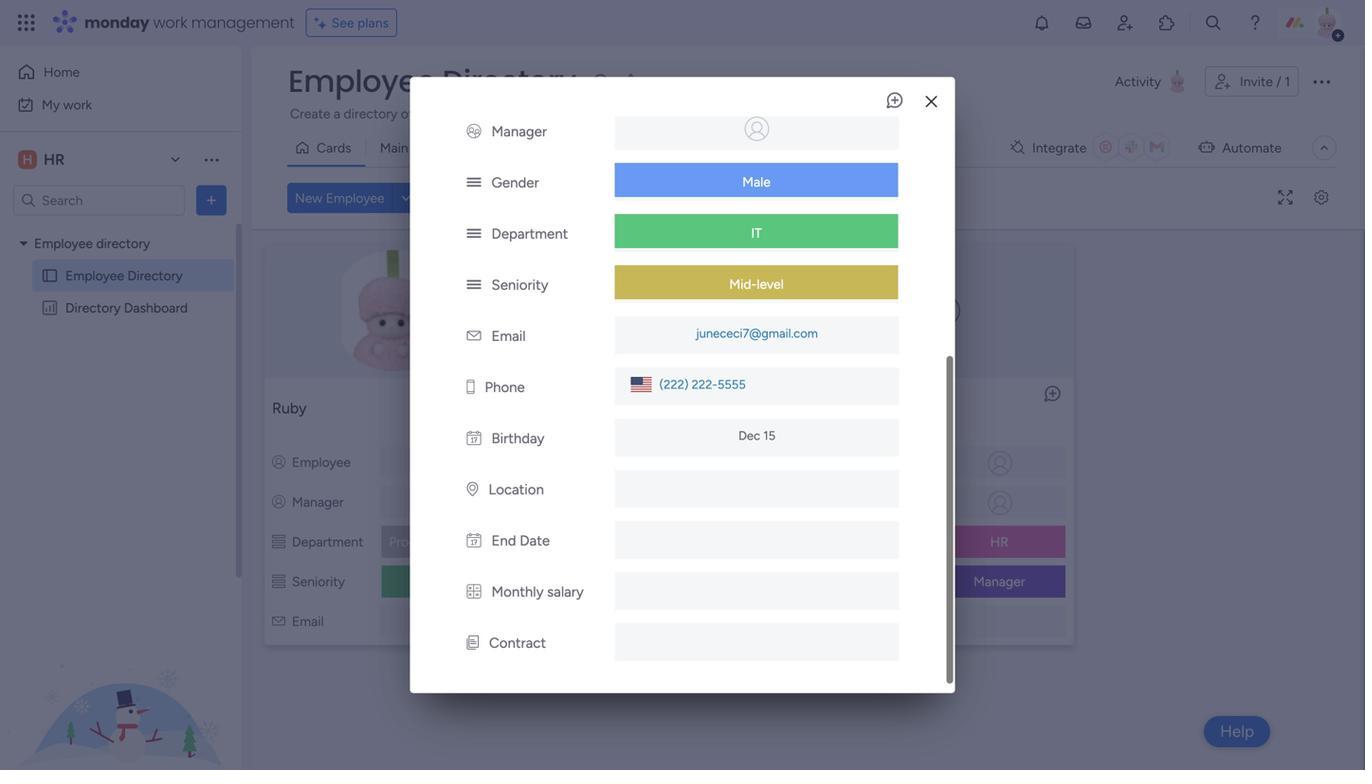 Task type: describe. For each thing, give the bounding box(es) containing it.
junececi7@gmail.com for v2 status outline icon for employee 1's junececi7@gmail.com link
[[669, 615, 791, 631]]

autopilot image
[[1199, 135, 1215, 159]]

home button
[[11, 57, 204, 87]]

my
[[42, 97, 60, 113]]

dec
[[739, 428, 761, 444]]

dapulse integrations image
[[1011, 141, 1025, 155]]

see more link
[[863, 103, 923, 122]]

executive
[[418, 574, 476, 590]]

employee 3
[[825, 400, 904, 418]]

0 horizontal spatial 1
[[619, 400, 626, 418]]

dapulse numbers column image
[[467, 584, 481, 601]]

new employee
[[295, 190, 385, 206]]

monday
[[84, 12, 149, 33]]

(222) 222-5555 link
[[652, 373, 746, 397]]

v2 phone column image
[[467, 379, 474, 396]]

production
[[389, 534, 454, 550]]

rubys email link
[[411, 615, 485, 631]]

collapse board header image
[[1317, 140, 1332, 156]]

work for my
[[63, 97, 92, 113]]

list box containing employee directory
[[0, 224, 242, 580]]

more
[[891, 105, 921, 121]]

help image
[[1246, 13, 1265, 32]]

v2 email column image for gender
[[467, 328, 481, 345]]

1 horizontal spatial directory
[[127, 268, 183, 284]]

public dashboard image
[[41, 299, 59, 317]]

2 vertical spatial directory
[[65, 300, 121, 316]]

can
[[899, 106, 921, 122]]

rubys email
[[415, 615, 481, 631]]

1 horizontal spatial directory
[[344, 106, 398, 122]]

email for executive
[[292, 614, 324, 630]]

management
[[191, 12, 295, 33]]

close image
[[926, 95, 937, 109]]

dialog containing manager
[[410, 0, 955, 694]]

invite members image
[[1116, 13, 1135, 32]]

see more
[[865, 105, 921, 121]]

my work
[[42, 97, 92, 113]]

this
[[1085, 106, 1107, 122]]

create
[[290, 106, 330, 122]]

applicant
[[621, 106, 675, 122]]

create a directory of current and past employees. each applicant hired during the recruitment process can automatically be moved to this board using the automation center.
[[290, 106, 1319, 122]]

v2 status outline image for employee 1
[[548, 574, 562, 590]]

sort button
[[707, 183, 774, 213]]

see for see plans
[[332, 15, 354, 31]]

a
[[334, 106, 341, 122]]

v2 email column image for manager
[[825, 614, 838, 630]]

add to favorites image
[[622, 72, 641, 91]]

during
[[712, 106, 750, 122]]

222-
[[692, 377, 718, 392]]

recruitment
[[776, 106, 846, 122]]

(222)
[[660, 377, 689, 392]]

show board description image
[[589, 72, 612, 91]]

open full screen image
[[1271, 191, 1301, 205]]

activity
[[1115, 73, 1162, 90]]

2 horizontal spatial card cover image image
[[930, 296, 961, 326]]

my work button
[[11, 90, 204, 120]]

dapulse date column image
[[467, 533, 481, 550]]

2 horizontal spatial directory
[[442, 60, 576, 102]]

directory dashboard
[[65, 300, 188, 316]]

current
[[417, 106, 460, 122]]

1 inside invite / 1 button
[[1285, 73, 1291, 90]]

v2 multiple person column image
[[467, 123, 481, 140]]

integrate
[[1033, 140, 1087, 156]]

end
[[492, 533, 516, 550]]

activity button
[[1108, 66, 1198, 97]]

employees.
[[518, 106, 585, 122]]

phone
[[485, 379, 525, 396]]

Employee Directory field
[[284, 60, 581, 102]]

department for v2 status outline icon for employee 1
[[568, 534, 640, 550]]

0 vertical spatial employee directory
[[288, 60, 576, 102]]

15
[[764, 428, 776, 444]]

lottie animation image
[[0, 579, 242, 771]]

moved
[[1025, 106, 1066, 122]]

process
[[849, 106, 896, 122]]

seniority for ruby
[[292, 574, 345, 590]]

filter button
[[612, 183, 701, 213]]

help button
[[1204, 717, 1271, 748]]

new employee button
[[287, 183, 392, 213]]

angle down image
[[401, 191, 411, 205]]

v2 status outline image for ruby
[[272, 574, 285, 590]]

table
[[412, 140, 443, 156]]

h
[[23, 152, 32, 168]]

v2 status image
[[467, 277, 481, 294]]

past
[[489, 106, 514, 122]]

dec 15
[[739, 428, 776, 444]]

employee 1
[[548, 400, 626, 418]]

male
[[743, 174, 771, 190]]

salary
[[547, 584, 584, 601]]

main table
[[380, 140, 443, 156]]

ruby anderson image
[[1312, 8, 1343, 38]]

dapulse date column image
[[467, 430, 481, 447]]

automation
[[1206, 106, 1274, 122]]

invite
[[1240, 73, 1273, 90]]

settings image
[[1307, 191, 1337, 205]]

employee inside button
[[326, 190, 385, 206]]

see plans
[[332, 15, 389, 31]]

invite / 1
[[1240, 73, 1291, 90]]

board
[[1110, 106, 1145, 122]]

department for ruby v2 status outline icon
[[292, 534, 364, 550]]

(222) 222-5555
[[660, 377, 746, 392]]

of
[[401, 106, 414, 122]]

v2 status outline image
[[548, 534, 562, 550]]

work for monday
[[153, 12, 187, 33]]

filter
[[642, 190, 672, 206]]

automate
[[1223, 140, 1282, 156]]

workspace selection element
[[18, 148, 68, 171]]

junececi7@gmail.com link for v2 status outline icon for employee 1
[[665, 615, 795, 631]]

invite / 1 button
[[1205, 66, 1299, 97]]

location
[[489, 482, 544, 499]]



Task type: vqa. For each thing, say whether or not it's contained in the screenshot.
dapulse person column icon
yes



Task type: locate. For each thing, give the bounding box(es) containing it.
level
[[757, 276, 784, 292]]

0 horizontal spatial card cover image image
[[277, 250, 509, 372]]

v2 email column image
[[467, 328, 481, 345], [825, 614, 838, 630]]

junececi7@gmail.com link for v2 status icon
[[692, 326, 822, 341]]

end date
[[492, 533, 550, 550]]

mid-level
[[729, 276, 784, 292]]

1
[[1285, 73, 1291, 90], [619, 400, 626, 418]]

1 vertical spatial v2 email column image
[[825, 614, 838, 630]]

2 v2 status image from the top
[[467, 225, 481, 243]]

filter by person image
[[524, 189, 554, 208]]

rubys
[[415, 615, 448, 631]]

1 vertical spatial work
[[63, 97, 92, 113]]

hired
[[679, 106, 709, 122]]

1 v2 status image from the top
[[467, 174, 481, 191]]

work right my
[[63, 97, 92, 113]]

management
[[458, 534, 536, 550]]

v2 status image for department
[[467, 225, 481, 243]]

0 horizontal spatial the
[[753, 106, 773, 122]]

search everything image
[[1204, 13, 1223, 32]]

work
[[153, 12, 187, 33], [63, 97, 92, 113]]

lottie animation element
[[0, 579, 242, 771]]

v2 status image for gender
[[467, 174, 481, 191]]

to
[[1069, 106, 1082, 122]]

center.
[[1277, 106, 1319, 122]]

date
[[520, 533, 550, 550]]

card cover image image for ruby
[[277, 250, 509, 372]]

employee directory up current
[[288, 60, 576, 102]]

employee directory
[[288, 60, 576, 102], [65, 268, 183, 284]]

0 vertical spatial junececi7@gmail.com
[[696, 326, 818, 341]]

1 horizontal spatial 1
[[1285, 73, 1291, 90]]

v2 file column image
[[467, 635, 479, 652]]

work inside my work button
[[63, 97, 92, 113]]

directory right a
[[344, 106, 398, 122]]

employee directory inside list box
[[65, 268, 183, 284]]

home
[[44, 64, 80, 80]]

0 vertical spatial v2 email column image
[[467, 328, 481, 345]]

1 vertical spatial junececi7@gmail.com link
[[665, 615, 795, 631]]

1 vertical spatial hr
[[991, 534, 1009, 550]]

1 vertical spatial see
[[865, 105, 887, 121]]

junececi7@gmail.com
[[696, 326, 818, 341], [669, 615, 791, 631]]

0 horizontal spatial see
[[332, 15, 354, 31]]

department inside dialog
[[492, 225, 568, 243]]

email for manager
[[844, 614, 876, 630]]

1 horizontal spatial card cover image image
[[554, 250, 785, 372]]

department for v2 status icon
[[492, 225, 568, 243]]

see for see more
[[865, 105, 887, 121]]

1 horizontal spatial see
[[865, 105, 887, 121]]

using
[[1148, 106, 1180, 122]]

apps image
[[1158, 13, 1177, 32]]

1 the from the left
[[753, 106, 773, 122]]

email
[[492, 328, 526, 345], [292, 614, 324, 630], [844, 614, 876, 630], [451, 615, 481, 631]]

1 horizontal spatial work
[[153, 12, 187, 33]]

ruby
[[272, 400, 307, 418]]

0 vertical spatial junececi7@gmail.com link
[[692, 326, 822, 341]]

option
[[0, 227, 242, 230]]

/
[[1277, 73, 1282, 90]]

gender
[[492, 174, 539, 191]]

see left plans
[[332, 15, 354, 31]]

each
[[588, 106, 617, 122]]

v2 status image down search field
[[467, 225, 481, 243]]

Search field
[[456, 185, 513, 211]]

sort
[[737, 190, 763, 206]]

1 horizontal spatial hr
[[991, 534, 1009, 550]]

select product image
[[17, 13, 36, 32]]

directory right public dashboard image
[[65, 300, 121, 316]]

seniority for employee 3
[[844, 574, 898, 590]]

see plans button
[[306, 9, 397, 37]]

row group
[[255, 234, 1360, 659]]

0 vertical spatial see
[[332, 15, 354, 31]]

list box
[[0, 224, 242, 580]]

seniority for employee 1
[[568, 574, 621, 590]]

department
[[492, 225, 568, 243], [292, 534, 364, 550], [568, 534, 640, 550], [844, 534, 916, 550]]

0 vertical spatial 1
[[1285, 73, 1291, 90]]

production management
[[389, 534, 536, 550]]

see
[[332, 15, 354, 31], [865, 105, 887, 121]]

1 horizontal spatial the
[[1183, 106, 1203, 122]]

dialog
[[410, 0, 955, 694]]

v2 status outline image
[[272, 534, 285, 550], [272, 574, 285, 590], [548, 574, 562, 590]]

employee
[[288, 60, 435, 102], [326, 190, 385, 206], [34, 236, 93, 252], [65, 268, 124, 284], [548, 400, 616, 418], [825, 400, 892, 418], [292, 455, 351, 471], [568, 455, 627, 471], [844, 455, 903, 471]]

automatically
[[924, 106, 1004, 122]]

cards button
[[287, 133, 366, 163]]

work right the monday
[[153, 12, 187, 33]]

workspace image
[[18, 149, 37, 170]]

the right during
[[753, 106, 773, 122]]

v2 email column image
[[272, 614, 285, 630]]

row group containing ruby
[[255, 234, 1360, 659]]

new
[[295, 190, 323, 206]]

monthly salary
[[492, 584, 584, 601]]

employee directory up directory dashboard
[[65, 268, 183, 284]]

directory down search in workspace field
[[96, 236, 150, 252]]

main
[[380, 140, 408, 156]]

1 vertical spatial v2 status image
[[467, 225, 481, 243]]

inbox image
[[1074, 13, 1093, 32]]

0 vertical spatial work
[[153, 12, 187, 33]]

manager inside dialog
[[492, 123, 547, 140]]

1 vertical spatial directory
[[127, 268, 183, 284]]

Search in workspace field
[[40, 190, 158, 211]]

caret down image
[[20, 237, 27, 250]]

junececi7@gmail.com inside dialog
[[696, 326, 818, 341]]

public board image
[[41, 267, 59, 285]]

seniority
[[492, 277, 549, 294], [292, 574, 345, 590], [568, 574, 621, 590], [844, 574, 898, 590]]

junececi7@gmail.com inside row group
[[669, 615, 791, 631]]

mid-
[[729, 276, 757, 292]]

directory
[[442, 60, 576, 102], [127, 268, 183, 284], [65, 300, 121, 316]]

0 horizontal spatial work
[[63, 97, 92, 113]]

be
[[1007, 106, 1022, 122]]

directory
[[344, 106, 398, 122], [96, 236, 150, 252]]

5555
[[718, 377, 746, 392]]

junececi7@gmail.com link inside dialog
[[692, 326, 822, 341]]

junececi7@gmail.com for junececi7@gmail.com link inside the dialog
[[696, 326, 818, 341]]

junececi7@gmail.com link
[[692, 326, 822, 341], [665, 615, 795, 631]]

and
[[463, 106, 485, 122]]

main table button
[[366, 133, 457, 163]]

employee directory
[[34, 236, 150, 252]]

card cover image image
[[277, 250, 509, 372], [554, 250, 785, 372], [930, 296, 961, 326]]

help
[[1221, 723, 1255, 742]]

0 vertical spatial hr
[[44, 151, 65, 169]]

1 vertical spatial directory
[[96, 236, 150, 252]]

v2 location column image
[[467, 482, 478, 499]]

3
[[895, 400, 904, 418]]

0 vertical spatial directory
[[344, 106, 398, 122]]

1 horizontal spatial employee directory
[[288, 60, 576, 102]]

card cover image image for employee 1
[[554, 250, 785, 372]]

directory up dashboard
[[127, 268, 183, 284]]

the
[[753, 106, 773, 122], [1183, 106, 1203, 122]]

plans
[[358, 15, 389, 31]]

directory inside list box
[[96, 236, 150, 252]]

email inside dialog
[[492, 328, 526, 345]]

manager
[[492, 123, 547, 140], [292, 495, 344, 511], [568, 495, 620, 511], [844, 495, 896, 511], [974, 574, 1026, 590]]

see left more
[[865, 105, 887, 121]]

1 vertical spatial employee directory
[[65, 268, 183, 284]]

0 horizontal spatial employee directory
[[65, 268, 183, 284]]

birthday
[[492, 430, 545, 447]]

the right using
[[1183, 106, 1203, 122]]

contract
[[489, 635, 546, 652]]

0 horizontal spatial v2 email column image
[[467, 328, 481, 345]]

2 the from the left
[[1183, 106, 1203, 122]]

0 horizontal spatial hr
[[44, 151, 65, 169]]

dashboard
[[124, 300, 188, 316]]

notifications image
[[1033, 13, 1052, 32]]

arrow down image
[[679, 187, 701, 210]]

0 vertical spatial v2 status image
[[467, 174, 481, 191]]

monday work management
[[84, 12, 295, 33]]

it
[[751, 225, 762, 241]]

hr inside workspace selection element
[[44, 151, 65, 169]]

directory up past at the left top of the page
[[442, 60, 576, 102]]

v2 status image left gender
[[467, 174, 481, 191]]

1 horizontal spatial v2 email column image
[[825, 614, 838, 630]]

email for mid-level
[[492, 328, 526, 345]]

dapulse person column image
[[272, 455, 285, 471], [825, 455, 838, 471], [272, 495, 285, 511], [825, 495, 838, 511]]

0 horizontal spatial directory
[[96, 236, 150, 252]]

see inside button
[[332, 15, 354, 31]]

hr
[[44, 151, 65, 169], [991, 534, 1009, 550]]

1 vertical spatial 1
[[619, 400, 626, 418]]

0 vertical spatial directory
[[442, 60, 576, 102]]

0 horizontal spatial directory
[[65, 300, 121, 316]]

monthly
[[492, 584, 544, 601]]

1 vertical spatial junececi7@gmail.com
[[669, 615, 791, 631]]

cards
[[317, 140, 352, 156]]

v2 status image
[[467, 174, 481, 191], [467, 225, 481, 243]]



